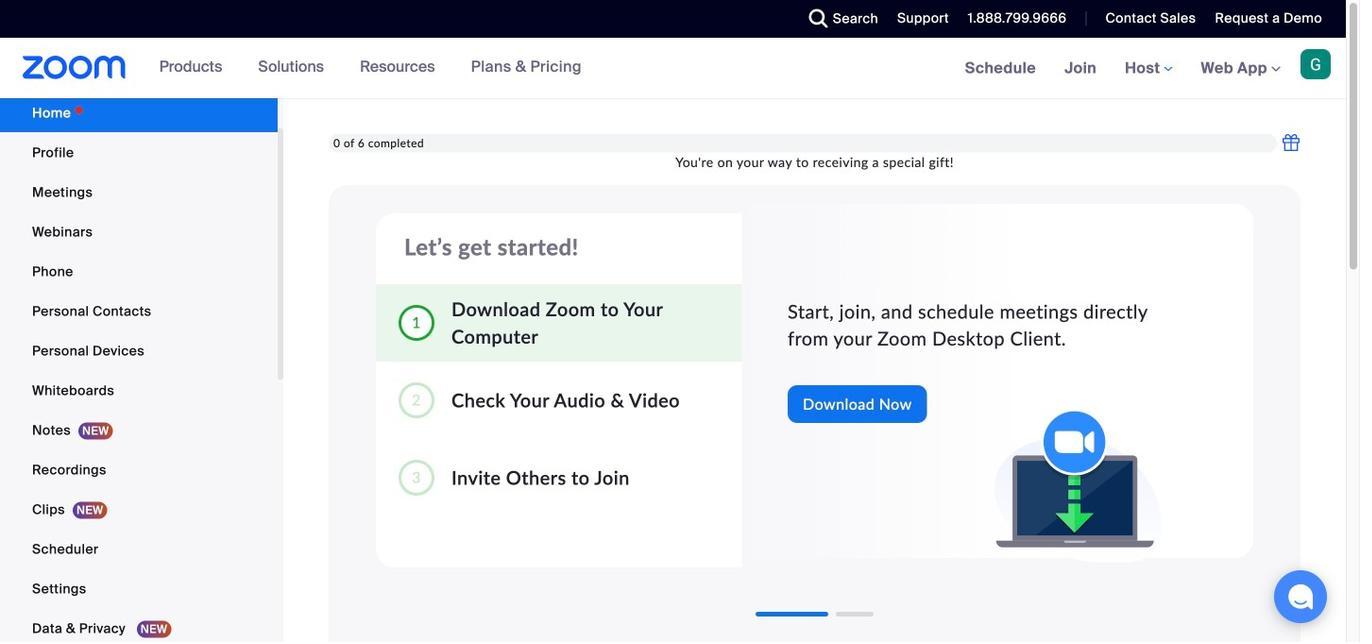 Task type: vqa. For each thing, say whether or not it's contained in the screenshot.
checkout
no



Task type: describe. For each thing, give the bounding box(es) containing it.
zoom logo image
[[23, 56, 126, 79]]

open chat image
[[1288, 584, 1314, 610]]



Task type: locate. For each thing, give the bounding box(es) containing it.
meetings navigation
[[951, 38, 1346, 100]]

product information navigation
[[145, 38, 596, 98]]

banner
[[0, 38, 1346, 100]]

personal menu menu
[[0, 94, 278, 642]]

profile picture image
[[1301, 49, 1331, 79]]



